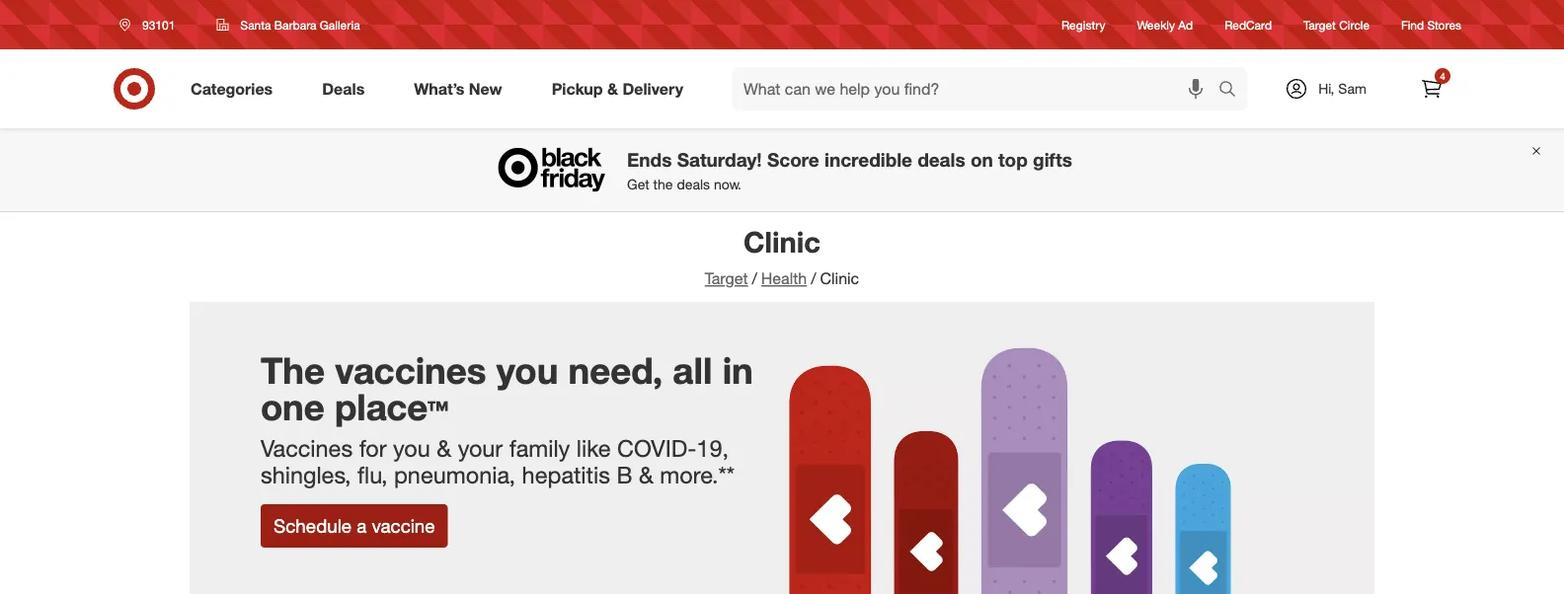 Task type: locate. For each thing, give the bounding box(es) containing it.
1 horizontal spatial deals
[[918, 148, 966, 171]]

santa barbara galleria button
[[204, 7, 373, 42]]

0 horizontal spatial /
[[752, 269, 758, 288]]

0 vertical spatial deals
[[918, 148, 966, 171]]

find stores link
[[1402, 16, 1462, 33]]

4
[[1441, 70, 1446, 82]]

you right for
[[393, 435, 431, 463]]

deals
[[322, 79, 365, 98]]

vaccines
[[261, 435, 353, 463]]

clinic
[[744, 224, 821, 259], [820, 269, 860, 288]]

target circle link
[[1304, 16, 1370, 33]]

/
[[752, 269, 758, 288], [811, 269, 816, 288]]

target left circle on the top right
[[1304, 17, 1336, 32]]

1 horizontal spatial /
[[811, 269, 816, 288]]

deals left on
[[918, 148, 966, 171]]

place™
[[335, 385, 449, 429]]

&
[[608, 79, 618, 98], [437, 435, 452, 463], [639, 461, 654, 490]]

deals right the
[[677, 175, 710, 193]]

delivery
[[623, 79, 684, 98]]

93101 button
[[107, 7, 196, 42]]

1 vertical spatial target
[[705, 269, 748, 288]]

all
[[673, 349, 713, 393]]

now.
[[714, 175, 742, 193]]

0 vertical spatial clinic
[[744, 224, 821, 259]]

& right pickup
[[608, 79, 618, 98]]

/ right target link
[[752, 269, 758, 288]]

on
[[971, 148, 993, 171]]

family
[[509, 435, 570, 463]]

a
[[357, 515, 367, 538]]

pickup & delivery
[[552, 79, 684, 98]]

new
[[469, 79, 502, 98]]

& left your
[[437, 435, 452, 463]]

top
[[999, 148, 1028, 171]]

target
[[1304, 17, 1336, 32], [705, 269, 748, 288]]

& right b
[[639, 461, 654, 490]]

clinic right health link
[[820, 269, 860, 288]]

score
[[768, 148, 820, 171]]

clinic target / health / clinic
[[705, 224, 860, 288]]

2 / from the left
[[811, 269, 816, 288]]

get
[[627, 175, 650, 193]]

health link
[[762, 269, 807, 288]]

vaccines
[[335, 349, 487, 393]]

redcard
[[1225, 17, 1272, 32]]

categories link
[[174, 67, 298, 111]]

one
[[261, 385, 325, 429]]

0 horizontal spatial you
[[393, 435, 431, 463]]

1 horizontal spatial target
[[1304, 17, 1336, 32]]

target left the health at top
[[705, 269, 748, 288]]

health
[[762, 269, 807, 288]]

clinic up the health at top
[[744, 224, 821, 259]]

deals link
[[305, 67, 389, 111]]

you
[[497, 349, 559, 393], [393, 435, 431, 463]]

1 vertical spatial deals
[[677, 175, 710, 193]]

you up family
[[497, 349, 559, 393]]

weekly
[[1138, 17, 1176, 32]]

categories
[[191, 79, 273, 98]]

1 vertical spatial you
[[393, 435, 431, 463]]

in
[[723, 349, 754, 393]]

flu,
[[358, 461, 388, 490]]

/ right the health at top
[[811, 269, 816, 288]]

0 vertical spatial you
[[497, 349, 559, 393]]

the vaccines you need, all in one place™ vaccines for you & your family like covid-19, shingles, flu, pneumonia, hepatitis b & more.**
[[261, 349, 754, 490]]

galleria
[[320, 17, 360, 32]]

0 horizontal spatial deals
[[677, 175, 710, 193]]

santa
[[240, 17, 271, 32]]

4 link
[[1411, 67, 1454, 111]]

the
[[654, 175, 673, 193]]

0 horizontal spatial target
[[705, 269, 748, 288]]

b
[[617, 461, 633, 490]]

deals
[[918, 148, 966, 171], [677, 175, 710, 193]]

0 vertical spatial target
[[1304, 17, 1336, 32]]

the
[[261, 349, 325, 393]]

target circle
[[1304, 17, 1370, 32]]



Task type: vqa. For each thing, say whether or not it's contained in the screenshot.
the Eligible for registries
no



Task type: describe. For each thing, give the bounding box(es) containing it.
need,
[[569, 349, 663, 393]]

gifts
[[1033, 148, 1073, 171]]

target inside clinic target / health / clinic
[[705, 269, 748, 288]]

stores
[[1428, 17, 1462, 32]]

search button
[[1210, 67, 1258, 115]]

your
[[458, 435, 503, 463]]

shingles,
[[261, 461, 351, 490]]

1 horizontal spatial &
[[608, 79, 618, 98]]

find
[[1402, 17, 1425, 32]]

target link
[[705, 269, 748, 288]]

93101
[[142, 17, 175, 32]]

hi,
[[1319, 80, 1335, 97]]

schedule a vaccine
[[274, 515, 435, 538]]

what's
[[414, 79, 465, 98]]

pickup & delivery link
[[535, 67, 708, 111]]

what's new
[[414, 79, 502, 98]]

weekly ad
[[1138, 17, 1194, 32]]

1 / from the left
[[752, 269, 758, 288]]

ends saturday! score incredible deals on top gifts get the deals now.
[[627, 148, 1073, 193]]

for
[[359, 435, 387, 463]]

schedule a vaccine button
[[261, 505, 448, 548]]

registry link
[[1062, 16, 1106, 33]]

redcard link
[[1225, 16, 1272, 33]]

2 horizontal spatial &
[[639, 461, 654, 490]]

19,
[[697, 435, 729, 463]]

ad
[[1179, 17, 1194, 32]]

covid-
[[617, 435, 697, 463]]

hi, sam
[[1319, 80, 1367, 97]]

pickup
[[552, 79, 603, 98]]

registry
[[1062, 17, 1106, 32]]

sam
[[1339, 80, 1367, 97]]

1 vertical spatial clinic
[[820, 269, 860, 288]]

hepatitis
[[522, 461, 610, 490]]

circle
[[1340, 17, 1370, 32]]

find stores
[[1402, 17, 1462, 32]]

What can we help you find? suggestions appear below search field
[[732, 67, 1224, 111]]

pneumonia,
[[394, 461, 516, 490]]

vaccine
[[372, 515, 435, 538]]

barbara
[[274, 17, 317, 32]]

ends
[[627, 148, 672, 171]]

incredible
[[825, 148, 913, 171]]

search
[[1210, 81, 1258, 100]]

like
[[577, 435, 611, 463]]

schedule
[[274, 515, 352, 538]]

what's new link
[[397, 67, 527, 111]]

1 horizontal spatial you
[[497, 349, 559, 393]]

saturday!
[[677, 148, 762, 171]]

0 horizontal spatial &
[[437, 435, 452, 463]]

santa barbara galleria
[[240, 17, 360, 32]]

more.**
[[660, 461, 735, 490]]

weekly ad link
[[1138, 16, 1194, 33]]



